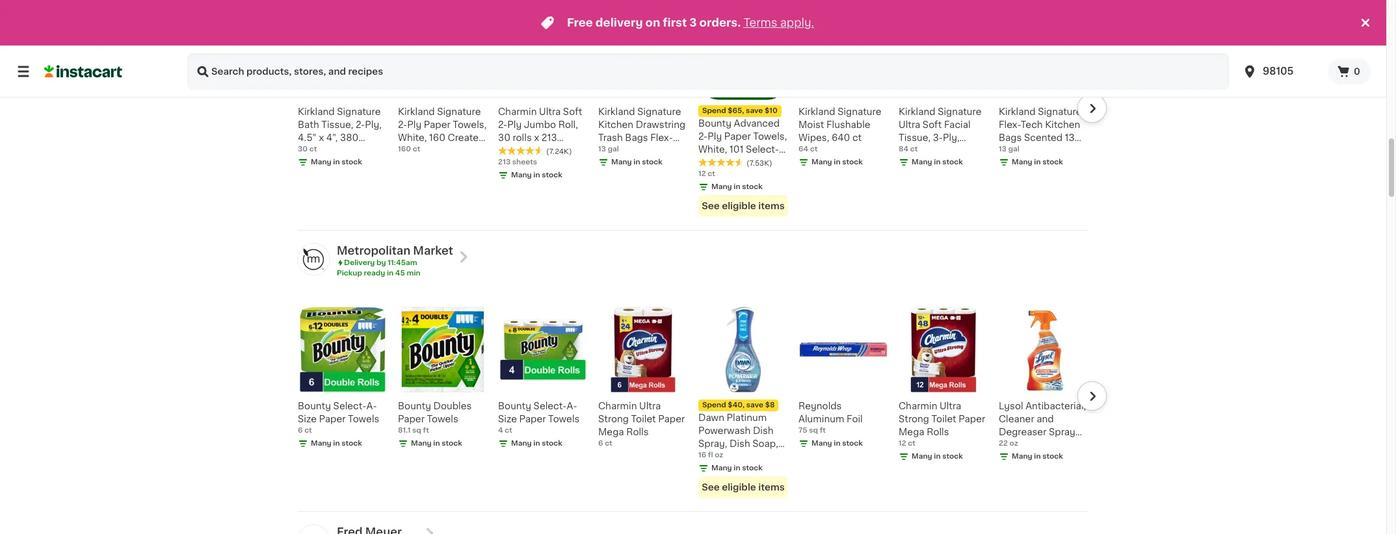 Task type: vqa. For each thing, say whether or not it's contained in the screenshot.
See
yes



Task type: describe. For each thing, give the bounding box(es) containing it.
13 gal for white
[[599, 146, 619, 153]]

instacart logo image
[[44, 64, 122, 79]]

many down bounty select-a- size paper towels 4 ct at the left of the page
[[511, 440, 532, 447]]

in left 45
[[387, 270, 394, 277]]

kitchens
[[1014, 441, 1055, 450]]

charmin ultra strong toilet paper mega rolls 12 ct
[[899, 402, 986, 447]]

98105 button
[[1235, 53, 1329, 90]]

many in stock down (7.53k)
[[712, 183, 763, 190]]

bath
[[298, 120, 319, 129]]

items for dawn platinum powerwash dish spray, dish soap, fresh scent
[[759, 483, 785, 492]]

min
[[407, 270, 421, 277]]

ply inside spend $65, save $10 bounty advanced 2-ply paper towels, white, 101 select- a-size sheets, 12 ct
[[708, 132, 722, 141]]

on
[[646, 18, 661, 28]]

many in stock down scented
[[1012, 159, 1064, 166]]

many in stock down reynolds aluminum foil 75 sq ft
[[812, 440, 863, 447]]

towels for bounty select-a- size paper towels 4 ct
[[549, 415, 580, 424]]

6 inside charmin ultra strong toilet paper mega rolls 6 ct
[[599, 440, 603, 447]]

see eligible items button for bounty advanced 2-ply paper towels, white, 101 select- a-size sheets, 12 ct
[[699, 195, 789, 217]]

soft inside charmin ultra soft 2-ply jumbo roll, 30 rolls x 213 sheets
[[563, 107, 583, 116]]

200 inside 'kirkland signature kitchen drawstring trash bags flex- tech white 13 gal, 200 ct'
[[599, 159, 617, 168]]

white
[[623, 146, 650, 155]]

stock down (7.53k)
[[743, 183, 763, 190]]

ft inside bounty doubles paper towels 81.1 sq ft
[[423, 427, 429, 434]]

delivery
[[596, 18, 643, 28]]

in down bounty doubles paper towels 81.1 sq ft
[[434, 440, 440, 447]]

bounty select-a- size paper towels 6 ct
[[298, 402, 380, 434]]

16 fl oz
[[699, 452, 724, 459]]

strong for charmin ultra strong toilet paper mega rolls 12 ct
[[899, 415, 930, 424]]

item carousel region containing bounty select-a- size paper towels
[[280, 300, 1107, 507]]

22
[[999, 440, 1008, 447]]

6 inside bounty select-a- size paper towels 6 ct
[[298, 427, 303, 434]]

x inside charmin ultra soft 2-ply jumbo roll, 30 rolls x 213 sheets
[[534, 133, 540, 142]]

13 down the trash
[[599, 146, 606, 153]]

lysol
[[999, 402, 1024, 411]]

charmin ultra soft 2-ply jumbo roll, 30 rolls x 213 sheets
[[498, 107, 583, 155]]

and
[[1037, 415, 1054, 424]]

213 inside charmin ultra soft 2-ply jumbo roll, 30 rolls x 213 sheets
[[542, 133, 557, 142]]

11:45am
[[388, 259, 417, 267]]

3
[[690, 18, 697, 28]]

see eligible items button for dawn platinum powerwash dish spray, dish soap, fresh scent
[[699, 477, 789, 499]]

bags for drawstring
[[625, 133, 648, 142]]

4",
[[326, 133, 338, 142]]

30 inside charmin ultra soft 2-ply jumbo roll, 30 rolls x 213 sheets
[[498, 133, 511, 142]]

in down 213 sheets
[[534, 172, 540, 179]]

many in stock down white
[[612, 159, 663, 166]]

free
[[567, 18, 593, 28]]

size inside bounty select-a- size paper towels 6 ct
[[298, 415, 317, 424]]

12 inside kirkland signature ultra soft facial tissue, 3-ply, upright box, 84 tissues, 12 ct
[[939, 159, 948, 168]]

roll,
[[559, 120, 578, 129]]

save for advanced
[[746, 107, 763, 114]]

many down 213 sheets
[[511, 172, 532, 179]]

Search field
[[187, 53, 1230, 90]]

45
[[395, 270, 405, 277]]

upright
[[899, 146, 933, 155]]

many in stock down the box,
[[912, 159, 963, 166]]

create-
[[448, 133, 483, 142]]

in down 4",
[[333, 159, 340, 166]]

ft inside reynolds aluminum foil 75 sq ft
[[820, 427, 826, 434]]

scented
[[1025, 133, 1063, 142]]

ct inside spend $65, save $10 bounty advanced 2-ply paper towels, white, 101 select- a-size sheets, 12 ct
[[779, 158, 788, 167]]

in down 101
[[734, 183, 741, 190]]

1 vertical spatial sheets
[[513, 159, 538, 166]]

many down kitchens at right bottom
[[1012, 453, 1033, 460]]

select- for bounty select-a- size paper towels 6 ct
[[333, 402, 367, 411]]

3-
[[933, 133, 943, 142]]

12 inside spend $65, save $10 bounty advanced 2-ply paper towels, white, 101 select- a-size sheets, 12 ct
[[767, 158, 777, 167]]

antibacterial,
[[1026, 402, 1087, 411]]

380
[[340, 133, 359, 142]]

signature for ply
[[437, 107, 481, 116]]

bounty doubles paper towels 81.1 sq ft
[[398, 402, 472, 434]]

ct inside kirkland signature ultra soft facial tissue, 3-ply, upright box, 84 tissues, 12 ct
[[950, 159, 960, 168]]

0 vertical spatial oz
[[1010, 440, 1019, 447]]

0 horizontal spatial dish
[[730, 440, 751, 449]]

stock down 380
[[342, 159, 362, 166]]

paper inside spend $65, save $10 bounty advanced 2-ply paper towels, white, 101 select- a-size sheets, 12 ct
[[725, 132, 751, 141]]

12 inside charmin ultra strong toilet paper mega rolls 12 ct
[[899, 440, 907, 447]]

2- inside kirkland signature bath tissue, 2-ply, 4.5" x 4", 380 sheets, 30 ct
[[356, 120, 365, 129]]

aluminum
[[799, 415, 845, 424]]

towels inside bounty doubles paper towels 81.1 sq ft
[[427, 415, 459, 424]]

reynolds aluminum foil 75 sq ft
[[799, 402, 863, 434]]

cleaner
[[999, 415, 1035, 424]]

citrus
[[1057, 441, 1085, 450]]

market
[[413, 246, 453, 256]]

kitchen inside 'kirkland signature kitchen drawstring trash bags flex- tech white 13 gal, 200 ct'
[[599, 120, 634, 129]]

stock down scented
[[1043, 159, 1064, 166]]

many in stock down 4",
[[311, 159, 362, 166]]

drawstring
[[636, 120, 686, 129]]

ct inside the kirkland signature flex-tech kitchen bags scented 13 gal, 200 ct
[[1040, 146, 1049, 155]]

a- inside kirkland signature 2-ply paper towels, white, 160 create- a-size sheets, 12 ct
[[398, 146, 409, 155]]

doubles
[[434, 402, 472, 411]]

kirkland signature bath tissue, 2-ply, 4.5" x 4", 380 sheets, 30 ct
[[298, 107, 382, 155]]

sq inside reynolds aluminum foil 75 sq ft
[[810, 427, 819, 434]]

towels, inside spend $65, save $10 bounty advanced 2-ply paper towels, white, 101 select- a-size sheets, 12 ct
[[754, 132, 787, 141]]

flushable
[[827, 120, 871, 129]]

stock down bounty doubles paper towels 81.1 sq ft
[[442, 440, 462, 447]]

many down upright
[[912, 159, 933, 166]]

size inside spend $65, save $10 bounty advanced 2-ply paper towels, white, 101 select- a-size sheets, 12 ct
[[709, 158, 728, 167]]

gal for white
[[608, 146, 619, 153]]

many down the aluminum
[[812, 440, 833, 447]]

delivery
[[344, 259, 375, 267]]

select- inside spend $65, save $10 bounty advanced 2-ply paper towels, white, 101 select- a-size sheets, 12 ct
[[746, 145, 779, 154]]

bounty select-a- size paper towels 4 ct
[[498, 402, 580, 434]]

spray,
[[699, 440, 728, 449]]

0 button
[[1329, 59, 1371, 85]]

many in stock down the scent
[[712, 465, 763, 472]]

advanced
[[734, 119, 780, 128]]

stock down bounty select-a- size paper towels 4 ct at the left of the page
[[542, 440, 563, 447]]

white, inside spend $65, save $10 bounty advanced 2-ply paper towels, white, 101 select- a-size sheets, 12 ct
[[699, 145, 728, 154]]

sheets, inside kirkland signature bath tissue, 2-ply, 4.5" x 4", 380 sheets, 30 ct
[[298, 146, 332, 155]]

terms
[[744, 18, 778, 28]]

101
[[730, 145, 744, 154]]

ply, inside kirkland signature bath tissue, 2-ply, 4.5" x 4", 380 sheets, 30 ct
[[365, 120, 382, 129]]

ct inside kirkland signature 2-ply paper towels, white, 160 create- a-size sheets, 12 ct
[[478, 146, 488, 155]]

many in stock down bounty select-a- size paper towels 4 ct at the left of the page
[[511, 440, 563, 447]]

kirkland for bath
[[298, 107, 335, 116]]

ct inside 'kirkland signature kitchen drawstring trash bags flex- tech white 13 gal, 200 ct'
[[619, 159, 629, 168]]

stock down the box,
[[943, 159, 963, 166]]

kirkland for moist
[[799, 107, 836, 116]]

spend for dawn
[[703, 402, 727, 409]]

stock down (7.24k)
[[542, 172, 563, 179]]

apply.
[[781, 18, 815, 28]]

ct inside charmin ultra strong toilet paper mega rolls 6 ct
[[605, 440, 613, 447]]

fresh
[[699, 453, 724, 462]]

in down the scent
[[734, 465, 741, 472]]

kirkland signature flex-tech kitchen bags scented 13 gal, 200 ct
[[999, 107, 1082, 155]]

size inside bounty select-a- size paper towels 4 ct
[[498, 415, 517, 424]]

many down the wipes,
[[812, 159, 833, 166]]

pickup
[[337, 270, 362, 277]]

many down 30 ct
[[311, 159, 332, 166]]

by
[[377, 259, 386, 267]]

signature for flushable
[[838, 107, 882, 116]]

gal,
[[999, 146, 1017, 155]]

sq inside bounty doubles paper towels 81.1 sq ft
[[413, 427, 421, 434]]

powerwash
[[699, 427, 751, 436]]

13 right the box,
[[999, 146, 1007, 153]]

a- inside spend $65, save $10 bounty advanced 2-ply paper towels, white, 101 select- a-size sheets, 12 ct
[[699, 158, 709, 167]]

foil
[[847, 415, 863, 424]]

$10
[[765, 107, 778, 114]]

stock down the scent
[[743, 465, 763, 472]]

160 inside kirkland signature 2-ply paper towels, white, 160 create- a-size sheets, 12 ct
[[429, 133, 446, 142]]

84 ct
[[899, 146, 918, 153]]

product group for kirkland
[[699, 10, 789, 217]]

tissues,
[[899, 159, 936, 168]]

trash
[[599, 133, 623, 142]]

soft inside kirkland signature ultra soft facial tissue, 3-ply, upright box, 84 tissues, 12 ct
[[923, 120, 942, 129]]

ply inside charmin ultra soft 2-ply jumbo roll, 30 rolls x 213 sheets
[[508, 120, 522, 129]]

in down 640 on the right
[[834, 159, 841, 166]]

see for dawn platinum powerwash dish spray, dish soap, fresh scent
[[702, 483, 720, 492]]

stock down white
[[642, 159, 663, 166]]

(7.53k)
[[747, 160, 773, 167]]

kirkland for kitchen
[[599, 107, 635, 116]]

ct inside bounty select-a- size paper towels 4 ct
[[505, 427, 513, 434]]

many in stock down charmin ultra strong toilet paper mega rolls 12 ct in the right of the page
[[912, 453, 963, 460]]

many in stock down 640 on the right
[[812, 159, 863, 166]]

x inside kirkland signature bath tissue, 2-ply, 4.5" x 4", 380 sheets, 30 ct
[[319, 133, 324, 142]]

wipes,
[[799, 133, 830, 142]]

signature for soft
[[938, 107, 982, 116]]

bounty inside spend $65, save $10 bounty advanced 2-ply paper towels, white, 101 select- a-size sheets, 12 ct
[[699, 119, 732, 128]]

0 horizontal spatial 84
[[899, 146, 909, 153]]

scent
[[726, 453, 753, 462]]

jumbo
[[524, 120, 556, 129]]

98105
[[1264, 66, 1294, 76]]

pickup ready in 45 min
[[337, 270, 421, 277]]

platinum
[[727, 414, 767, 423]]

13 inside 'kirkland signature kitchen drawstring trash bags flex- tech white 13 gal, 200 ct'
[[652, 146, 662, 155]]

2- inside charmin ultra soft 2-ply jumbo roll, 30 rolls x 213 sheets
[[498, 120, 508, 129]]

facial
[[945, 120, 971, 129]]

ultra inside kirkland signature ultra soft facial tissue, 3-ply, upright box, 84 tissues, 12 ct
[[899, 120, 921, 129]]

eligible for bounty advanced 2-ply paper towels, white, 101 select- a-size sheets, 12 ct
[[722, 202, 757, 211]]

ready
[[364, 270, 385, 277]]

many in stock down 213 sheets
[[511, 172, 563, 179]]

first
[[663, 18, 687, 28]]

orders.
[[700, 18, 741, 28]]

(7.24k)
[[547, 148, 572, 155]]

tissue, inside kirkland signature ultra soft facial tissue, 3-ply, upright box, 84 tissues, 12 ct
[[899, 133, 931, 142]]

30 inside kirkland signature bath tissue, 2-ply, 4.5" x 4", 380 sheets, 30 ct
[[335, 146, 347, 155]]

in down kitchens at right bottom
[[1035, 453, 1041, 460]]

1 vertical spatial 213
[[498, 159, 511, 166]]

charmin for charmin ultra soft 2-ply jumbo roll, 30 rolls x 213 sheets
[[498, 107, 537, 116]]

charmin for charmin ultra strong toilet paper mega rolls 6 ct
[[599, 402, 637, 411]]

tissue, inside kirkland signature bath tissue, 2-ply, 4.5" x 4", 380 sheets, 30 ct
[[322, 120, 354, 129]]

charmin ultra strong toilet paper mega rolls 6 ct
[[599, 402, 685, 447]]

64
[[799, 146, 809, 153]]

a- inside bounty select-a- size paper towels 4 ct
[[567, 402, 578, 411]]

towels for bounty select-a- size paper towels 6 ct
[[348, 415, 380, 424]]

size inside kirkland signature 2-ply paper towels, white, 160 create- a-size sheets, 12 ct
[[409, 146, 428, 155]]

for
[[999, 441, 1012, 450]]

spray
[[1049, 428, 1076, 437]]

84 inside kirkland signature ultra soft facial tissue, 3-ply, upright box, 84 tissues, 12 ct
[[958, 146, 970, 155]]

22 oz
[[999, 440, 1019, 447]]



Task type: locate. For each thing, give the bounding box(es) containing it.
0 vertical spatial eligible
[[722, 202, 757, 211]]

white, left 101
[[699, 145, 728, 154]]

tissue, up upright
[[899, 133, 931, 142]]

many in stock down bounty doubles paper towels 81.1 sq ft
[[411, 440, 462, 447]]

see for bounty advanced 2-ply paper towels, white, 101 select- a-size sheets, 12 ct
[[702, 202, 720, 211]]

12 inside kirkland signature 2-ply paper towels, white, 160 create- a-size sheets, 12 ct
[[467, 146, 476, 155]]

kitchen up the trash
[[599, 120, 634, 129]]

0 horizontal spatial towels
[[348, 415, 380, 424]]

paper inside bounty select-a- size paper towels 6 ct
[[319, 415, 346, 424]]

0 vertical spatial 200
[[1019, 146, 1038, 155]]

bounty for bounty select-a- size paper towels 6 ct
[[298, 402, 331, 411]]

2 signature from the left
[[437, 107, 481, 116]]

soft
[[563, 107, 583, 116], [923, 120, 942, 129]]

1 horizontal spatial ft
[[820, 427, 826, 434]]

spend inside 'spend $40, save $8 dawn platinum powerwash dish spray, dish soap, fresh scent'
[[703, 402, 727, 409]]

signature inside kirkland signature bath tissue, 2-ply, 4.5" x 4", 380 sheets, 30 ct
[[337, 107, 381, 116]]

1 gal from the left
[[608, 146, 619, 153]]

ultra for charmin ultra soft 2-ply jumbo roll, 30 rolls x 213 sheets
[[539, 107, 561, 116]]

0 vertical spatial see eligible items
[[702, 202, 785, 211]]

see eligible items
[[702, 202, 785, 211], [702, 483, 785, 492]]

213 down jumbo
[[542, 133, 557, 142]]

1 vertical spatial 200
[[599, 159, 617, 168]]

moist
[[799, 120, 825, 129]]

flex- inside the kirkland signature flex-tech kitchen bags scented 13 gal, 200 ct
[[999, 120, 1021, 129]]

strong inside charmin ultra strong toilet paper mega rolls 12 ct
[[899, 415, 930, 424]]

1 vertical spatial 6
[[599, 440, 603, 447]]

paper inside charmin ultra strong toilet paper mega rolls 6 ct
[[659, 415, 685, 424]]

ultra
[[539, 107, 561, 116], [899, 120, 921, 129], [640, 402, 661, 411], [940, 402, 962, 411]]

lysol antibacterial, cleaner and degreaser spray for kitchens citrus
[[999, 402, 1087, 450]]

1 vertical spatial see eligible items
[[702, 483, 785, 492]]

1 horizontal spatial towels
[[427, 415, 459, 424]]

200
[[1019, 146, 1038, 155], [599, 159, 617, 168]]

2 see eligible items button from the top
[[699, 477, 789, 499]]

1 strong from the left
[[599, 415, 629, 424]]

kitchen
[[599, 120, 634, 129], [1046, 120, 1081, 129]]

0 horizontal spatial tech
[[599, 146, 621, 155]]

30 ct
[[298, 146, 317, 153]]

signature inside kirkland signature ultra soft facial tissue, 3-ply, upright box, 84 tissues, 12 ct
[[938, 107, 982, 116]]

bags for tech
[[999, 133, 1022, 142]]

0 horizontal spatial gal
[[608, 146, 619, 153]]

2 ft from the left
[[820, 427, 826, 434]]

6 kirkland from the left
[[999, 107, 1036, 116]]

towels inside bounty select-a- size paper towels 4 ct
[[549, 415, 580, 424]]

gal,
[[664, 146, 680, 155]]

0 horizontal spatial sq
[[413, 427, 421, 434]]

items
[[759, 202, 785, 211], [759, 483, 785, 492]]

gal
[[608, 146, 619, 153], [1009, 146, 1020, 153]]

paper for charmin ultra strong toilet paper mega rolls 6 ct
[[659, 415, 685, 424]]

flex- inside 'kirkland signature kitchen drawstring trash bags flex- tech white 13 gal, 200 ct'
[[651, 133, 673, 142]]

gal for gal,
[[1009, 146, 1020, 153]]

1 vertical spatial towels,
[[754, 132, 787, 141]]

0 horizontal spatial bags
[[625, 133, 648, 142]]

kirkland signature 2-ply paper towels, white, 160 create- a-size sheets, 12 ct
[[398, 107, 488, 155]]

kirkland signature kitchen drawstring trash bags flex- tech white 13 gal, 200 ct
[[599, 107, 686, 168]]

1 signature from the left
[[337, 107, 381, 116]]

many in stock
[[311, 159, 362, 166], [612, 159, 663, 166], [812, 159, 863, 166], [912, 159, 963, 166], [1012, 159, 1064, 166], [511, 172, 563, 179], [712, 183, 763, 190], [311, 440, 362, 447], [411, 440, 462, 447], [511, 440, 563, 447], [812, 440, 863, 447], [912, 453, 963, 460], [1012, 453, 1064, 460], [712, 465, 763, 472]]

strong for charmin ultra strong toilet paper mega rolls 6 ct
[[599, 415, 629, 424]]

12 ct
[[699, 170, 716, 177]]

in down scented
[[1035, 159, 1041, 166]]

signature up create-
[[437, 107, 481, 116]]

product group containing bounty advanced 2-ply paper towels, white, 101 select- a-size sheets, 12 ct
[[699, 10, 789, 217]]

towels, inside kirkland signature 2-ply paper towels, white, 160 create- a-size sheets, 12 ct
[[453, 120, 487, 129]]

0 horizontal spatial x
[[319, 133, 324, 142]]

mega for charmin ultra strong toilet paper mega rolls 6 ct
[[599, 428, 624, 437]]

bounty for bounty select-a- size paper towels 4 ct
[[498, 402, 532, 411]]

stock down charmin ultra strong toilet paper mega rolls 12 ct in the right of the page
[[943, 453, 963, 460]]

0 vertical spatial items
[[759, 202, 785, 211]]

ply, up the box,
[[943, 133, 960, 142]]

13 inside the kirkland signature flex-tech kitchen bags scented 13 gal, 200 ct
[[1066, 133, 1075, 142]]

bounty for bounty doubles paper towels 81.1 sq ft
[[398, 402, 431, 411]]

1 save from the top
[[746, 107, 763, 114]]

84
[[899, 146, 909, 153], [958, 146, 970, 155]]

0 horizontal spatial oz
[[715, 452, 724, 459]]

1 towels from the left
[[348, 415, 380, 424]]

dish up the soap,
[[753, 427, 774, 436]]

ct
[[853, 133, 862, 142], [309, 146, 317, 153], [413, 146, 420, 153], [811, 146, 818, 153], [911, 146, 918, 153], [349, 146, 359, 155], [478, 146, 488, 155], [1040, 146, 1049, 155], [779, 158, 788, 167], [619, 159, 629, 168], [950, 159, 960, 168], [708, 170, 716, 177], [305, 427, 312, 434], [505, 427, 513, 434], [605, 440, 613, 447], [908, 440, 916, 447]]

2 kitchen from the left
[[1046, 120, 1081, 129]]

many down fresh
[[712, 465, 732, 472]]

bounty inside bounty select-a- size paper towels 6 ct
[[298, 402, 331, 411]]

bounty
[[699, 119, 732, 128], [298, 402, 331, 411], [398, 402, 431, 411], [498, 402, 532, 411]]

mega inside charmin ultra strong toilet paper mega rolls 6 ct
[[599, 428, 624, 437]]

1 horizontal spatial white,
[[699, 145, 728, 154]]

fl
[[708, 452, 713, 459]]

1 horizontal spatial tissue,
[[899, 133, 931, 142]]

1 horizontal spatial 13 gal
[[999, 146, 1020, 153]]

kirkland inside kirkland signature ultra soft facial tissue, 3-ply, upright box, 84 tissues, 12 ct
[[899, 107, 936, 116]]

paper inside charmin ultra strong toilet paper mega rolls 12 ct
[[959, 415, 986, 424]]

1 vertical spatial dish
[[730, 440, 751, 449]]

mega
[[599, 428, 624, 437], [899, 428, 925, 437]]

toilet for charmin ultra strong toilet paper mega rolls 6 ct
[[631, 415, 656, 424]]

0 horizontal spatial 213
[[498, 159, 511, 166]]

save for platinum
[[747, 402, 764, 409]]

13 gal for gal,
[[999, 146, 1020, 153]]

1 horizontal spatial sheets,
[[430, 146, 464, 155]]

paper for charmin ultra strong toilet paper mega rolls 12 ct
[[959, 415, 986, 424]]

13 right scented
[[1066, 133, 1075, 142]]

$65,
[[728, 107, 745, 114]]

1 vertical spatial oz
[[715, 452, 724, 459]]

ultra for charmin ultra strong toilet paper mega rolls 12 ct
[[940, 402, 962, 411]]

kitchen up scented
[[1046, 120, 1081, 129]]

sheets inside charmin ultra soft 2-ply jumbo roll, 30 rolls x 213 sheets
[[498, 146, 529, 155]]

2 towels from the left
[[427, 415, 459, 424]]

4
[[498, 427, 503, 434]]

ply inside kirkland signature 2-ply paper towels, white, 160 create- a-size sheets, 12 ct
[[407, 120, 422, 129]]

1 vertical spatial 160
[[398, 146, 411, 153]]

2-
[[356, 120, 365, 129], [398, 120, 408, 129], [498, 120, 508, 129], [699, 132, 708, 141]]

0 horizontal spatial ft
[[423, 427, 429, 434]]

1 product group from the top
[[699, 10, 789, 217]]

2 spend from the top
[[703, 402, 727, 409]]

2 horizontal spatial select-
[[746, 145, 779, 154]]

13 gal right the box,
[[999, 146, 1020, 153]]

tech down the trash
[[599, 146, 621, 155]]

kirkland up bath
[[298, 107, 335, 116]]

in down charmin ultra strong toilet paper mega rolls 12 ct in the right of the page
[[935, 453, 941, 460]]

spend
[[703, 107, 727, 114], [703, 402, 727, 409]]

1 horizontal spatial ply,
[[943, 133, 960, 142]]

1 vertical spatial tissue,
[[899, 133, 931, 142]]

1 see eligible items button from the top
[[699, 195, 789, 217]]

3 kirkland from the left
[[599, 107, 635, 116]]

2 kirkland from the left
[[398, 107, 435, 116]]

oz inside product group
[[715, 452, 724, 459]]

1 items from the top
[[759, 202, 785, 211]]

x down jumbo
[[534, 133, 540, 142]]

box,
[[936, 146, 956, 155]]

640
[[832, 133, 851, 142]]

1 vertical spatial items
[[759, 483, 785, 492]]

1 vertical spatial item carousel region
[[280, 300, 1107, 507]]

1 bags from the left
[[625, 133, 648, 142]]

bags up white
[[625, 133, 648, 142]]

towels, up create-
[[453, 120, 487, 129]]

ultra inside charmin ultra strong toilet paper mega rolls 12 ct
[[940, 402, 962, 411]]

0 vertical spatial item carousel region
[[280, 5, 1107, 225]]

toilet inside charmin ultra strong toilet paper mega rolls 12 ct
[[932, 415, 957, 424]]

metropolitan
[[337, 246, 411, 256]]

0 horizontal spatial mega
[[599, 428, 624, 437]]

degreaser
[[999, 428, 1047, 437]]

2 gal from the left
[[1009, 146, 1020, 153]]

3 signature from the left
[[638, 107, 681, 116]]

ultra inside charmin ultra strong toilet paper mega rolls 6 ct
[[640, 402, 661, 411]]

toilet
[[631, 415, 656, 424], [932, 415, 957, 424]]

rolls
[[627, 428, 649, 437], [927, 428, 950, 437]]

stock
[[342, 159, 362, 166], [642, 159, 663, 166], [843, 159, 863, 166], [943, 159, 963, 166], [1043, 159, 1064, 166], [542, 172, 563, 179], [743, 183, 763, 190], [342, 440, 362, 447], [442, 440, 462, 447], [542, 440, 563, 447], [843, 440, 863, 447], [943, 453, 963, 460], [1043, 453, 1064, 460], [743, 465, 763, 472]]

ply, inside kirkland signature ultra soft facial tissue, 3-ply, upright box, 84 tissues, 12 ct
[[943, 133, 960, 142]]

flex- down drawstring
[[651, 133, 673, 142]]

towels, down advanced
[[754, 132, 787, 141]]

bags inside 'kirkland signature kitchen drawstring trash bags flex- tech white 13 gal, 200 ct'
[[625, 133, 648, 142]]

ultra inside charmin ultra soft 2-ply jumbo roll, 30 rolls x 213 sheets
[[539, 107, 561, 116]]

2 eligible from the top
[[722, 483, 757, 492]]

0 vertical spatial save
[[746, 107, 763, 114]]

0 horizontal spatial 30
[[298, 146, 308, 153]]

many down the 12 ct
[[712, 183, 732, 190]]

0 vertical spatial see
[[702, 202, 720, 211]]

0 horizontal spatial soft
[[563, 107, 583, 116]]

0 horizontal spatial kitchen
[[599, 120, 634, 129]]

0 horizontal spatial ply
[[407, 120, 422, 129]]

0 vertical spatial white,
[[398, 133, 427, 142]]

kirkland inside the kirkland signature flex-tech kitchen bags scented 13 gal, 200 ct
[[999, 107, 1036, 116]]

stock down 640 on the right
[[843, 159, 863, 166]]

2 see eligible items from the top
[[702, 483, 785, 492]]

1 vertical spatial save
[[747, 402, 764, 409]]

signature inside kirkland signature 2-ply paper towels, white, 160 create- a-size sheets, 12 ct
[[437, 107, 481, 116]]

a- inside bounty select-a- size paper towels 6 ct
[[367, 402, 377, 411]]

1 see eligible items from the top
[[702, 202, 785, 211]]

charmin for charmin ultra strong toilet paper mega rolls 12 ct
[[899, 402, 938, 411]]

2 items from the top
[[759, 483, 785, 492]]

1 ft from the left
[[423, 427, 429, 434]]

1 vertical spatial eligible
[[722, 483, 757, 492]]

product group for reynolds
[[699, 305, 789, 499]]

save
[[746, 107, 763, 114], [747, 402, 764, 409]]

free delivery on first 3 orders. terms apply.
[[567, 18, 815, 28]]

paper inside bounty select-a- size paper towels 4 ct
[[520, 415, 546, 424]]

ct inside charmin ultra strong toilet paper mega rolls 12 ct
[[908, 440, 916, 447]]

1 horizontal spatial soft
[[923, 120, 942, 129]]

2 horizontal spatial ply
[[708, 132, 722, 141]]

stock down foil
[[843, 440, 863, 447]]

bounty inside bounty doubles paper towels 81.1 sq ft
[[398, 402, 431, 411]]

soft up 3-
[[923, 120, 942, 129]]

1 spend from the top
[[703, 107, 727, 114]]

kirkland inside 'kirkland signature kitchen drawstring trash bags flex- tech white 13 gal, 200 ct'
[[599, 107, 635, 116]]

0 vertical spatial 6
[[298, 427, 303, 434]]

charmin inside charmin ultra soft 2-ply jumbo roll, 30 rolls x 213 sheets
[[498, 107, 537, 116]]

in down bounty select-a- size paper towels 4 ct at the left of the page
[[534, 440, 540, 447]]

sheets, down 101
[[731, 158, 765, 167]]

signature up drawstring
[[638, 107, 681, 116]]

select- for bounty select-a- size paper towels 4 ct
[[534, 402, 567, 411]]

in down white
[[634, 159, 641, 166]]

stock down bounty select-a- size paper towels 6 ct
[[342, 440, 362, 447]]

limited time offer region
[[0, 0, 1358, 46]]

1 horizontal spatial kitchen
[[1046, 120, 1081, 129]]

towels
[[348, 415, 380, 424], [427, 415, 459, 424], [549, 415, 580, 424]]

mega inside charmin ultra strong toilet paper mega rolls 12 ct
[[899, 428, 925, 437]]

2- left jumbo
[[498, 120, 508, 129]]

charmin inside charmin ultra strong toilet paper mega rolls 6 ct
[[599, 402, 637, 411]]

bags up gal,
[[999, 133, 1022, 142]]

flex-
[[999, 120, 1021, 129], [651, 133, 673, 142]]

stock down citrus
[[1043, 453, 1064, 460]]

many down bounty select-a- size paper towels 6 ct
[[311, 440, 332, 447]]

0 vertical spatial ply,
[[365, 120, 382, 129]]

signature inside the kirkland signature flex-tech kitchen bags scented 13 gal, 200 ct
[[1038, 107, 1082, 116]]

2 sq from the left
[[810, 427, 819, 434]]

ultra for charmin ultra strong toilet paper mega rolls 6 ct
[[640, 402, 661, 411]]

2 strong from the left
[[899, 415, 930, 424]]

bags inside the kirkland signature flex-tech kitchen bags scented 13 gal, 200 ct
[[999, 133, 1022, 142]]

terms apply. link
[[744, 18, 815, 28]]

1 horizontal spatial charmin
[[599, 402, 637, 411]]

30 down 4",
[[335, 146, 347, 155]]

1 13 gal from the left
[[599, 146, 619, 153]]

2 product group from the top
[[699, 305, 789, 499]]

item carousel region containing kirkland signature bath tissue, 2-ply, 4.5" x 4", 380 sheets, 30 ct
[[280, 5, 1107, 225]]

1 horizontal spatial 213
[[542, 133, 557, 142]]

x left 4",
[[319, 133, 324, 142]]

2 x from the left
[[534, 133, 540, 142]]

0 horizontal spatial toilet
[[631, 415, 656, 424]]

size
[[409, 146, 428, 155], [709, 158, 728, 167], [298, 415, 317, 424], [498, 415, 517, 424]]

1 horizontal spatial bags
[[999, 133, 1022, 142]]

select- inside bounty select-a- size paper towels 6 ct
[[333, 402, 367, 411]]

2 item carousel region from the top
[[280, 300, 1107, 507]]

spend up dawn
[[703, 402, 727, 409]]

2 toilet from the left
[[932, 415, 957, 424]]

kirkland inside kirkland signature 2-ply paper towels, white, 160 create- a-size sheets, 12 ct
[[398, 107, 435, 116]]

sheets up 213 sheets
[[498, 146, 529, 155]]

rolls for charmin ultra strong toilet paper mega rolls 6 ct
[[627, 428, 649, 437]]

many down bounty doubles paper towels 81.1 sq ft
[[411, 440, 432, 447]]

1 horizontal spatial oz
[[1010, 440, 1019, 447]]

1 sq from the left
[[413, 427, 421, 434]]

tech inside 'kirkland signature kitchen drawstring trash bags flex- tech white 13 gal, 200 ct'
[[599, 146, 621, 155]]

2 mega from the left
[[899, 428, 925, 437]]

0 horizontal spatial flex-
[[651, 133, 673, 142]]

many in stock down bounty select-a- size paper towels 6 ct
[[311, 440, 362, 447]]

many down charmin ultra strong toilet paper mega rolls 12 ct in the right of the page
[[912, 453, 933, 460]]

item carousel region
[[280, 5, 1107, 225], [280, 300, 1107, 507]]

2 rolls from the left
[[927, 428, 950, 437]]

1 item carousel region from the top
[[280, 5, 1107, 225]]

delivery by 11:45am
[[344, 259, 417, 267]]

1 horizontal spatial 6
[[599, 440, 603, 447]]

see down fresh
[[702, 483, 720, 492]]

product group containing dawn platinum powerwash dish spray, dish soap, fresh scent
[[699, 305, 789, 499]]

$8
[[766, 402, 775, 409]]

paper for bounty select-a- size paper towels 4 ct
[[520, 415, 546, 424]]

sheets, down create-
[[430, 146, 464, 155]]

spend inside spend $65, save $10 bounty advanced 2-ply paper towels, white, 101 select- a-size sheets, 12 ct
[[703, 107, 727, 114]]

4.5"
[[298, 133, 317, 142]]

13 gal
[[599, 146, 619, 153], [999, 146, 1020, 153]]

signature inside kirkland signature moist flushable wipes, 640 ct 64 ct
[[838, 107, 882, 116]]

ft right 81.1
[[423, 427, 429, 434]]

see eligible items down the scent
[[702, 483, 785, 492]]

spend $40, save $8 dawn platinum powerwash dish spray, dish soap, fresh scent
[[699, 402, 779, 462]]

1 horizontal spatial strong
[[899, 415, 930, 424]]

1 horizontal spatial 160
[[429, 133, 446, 142]]

213
[[542, 133, 557, 142], [498, 159, 511, 166]]

save up advanced
[[746, 107, 763, 114]]

many down white
[[612, 159, 632, 166]]

1 x from the left
[[319, 133, 324, 142]]

1 horizontal spatial 84
[[958, 146, 970, 155]]

1 mega from the left
[[599, 428, 624, 437]]

kirkland inside kirkland signature bath tissue, 2-ply, 4.5" x 4", 380 sheets, 30 ct
[[298, 107, 335, 116]]

spend $65, save $10 bounty advanced 2-ply paper towels, white, 101 select- a-size sheets, 12 ct
[[699, 107, 788, 167]]

paper inside bounty doubles paper towels 81.1 sq ft
[[398, 415, 425, 424]]

in down reynolds aluminum foil 75 sq ft
[[834, 440, 841, 447]]

strong
[[599, 415, 629, 424], [899, 415, 930, 424]]

0 horizontal spatial ply,
[[365, 120, 382, 129]]

1 vertical spatial product group
[[699, 305, 789, 499]]

ply up 160 ct
[[407, 120, 422, 129]]

in down the box,
[[935, 159, 941, 166]]

kirkland for 2-
[[398, 107, 435, 116]]

kirkland for ultra
[[899, 107, 936, 116]]

2 bags from the left
[[999, 133, 1022, 142]]

0 vertical spatial spend
[[703, 107, 727, 114]]

product group
[[699, 10, 789, 217], [699, 305, 789, 499]]

rolls
[[513, 133, 532, 142]]

84 up tissues, at the right
[[899, 146, 909, 153]]

5 signature from the left
[[938, 107, 982, 116]]

tech up scented
[[1021, 120, 1043, 129]]

1 kirkland from the left
[[298, 107, 335, 116]]

1 vertical spatial see eligible items button
[[699, 477, 789, 499]]

reynolds
[[799, 402, 842, 411]]

2- up 380
[[356, 120, 365, 129]]

1 horizontal spatial toilet
[[932, 415, 957, 424]]

sq right 75
[[810, 427, 819, 434]]

0 vertical spatial towels,
[[453, 120, 487, 129]]

flex- up gal,
[[999, 120, 1021, 129]]

30 left rolls
[[498, 133, 511, 142]]

see eligible items for bounty advanced 2-ply paper towels, white, 101 select- a-size sheets, 12 ct
[[702, 202, 785, 211]]

0 vertical spatial flex-
[[999, 120, 1021, 129]]

sheets, down 4.5" at the left top of the page
[[298, 146, 332, 155]]

3 towels from the left
[[549, 415, 580, 424]]

charmin inside charmin ultra strong toilet paper mega rolls 12 ct
[[899, 402, 938, 411]]

kitchen inside the kirkland signature flex-tech kitchen bags scented 13 gal, 200 ct
[[1046, 120, 1081, 129]]

0 horizontal spatial sheets,
[[298, 146, 332, 155]]

kirkland signature moist flushable wipes, 640 ct 64 ct
[[799, 107, 882, 153]]

2- inside spend $65, save $10 bounty advanced 2-ply paper towels, white, 101 select- a-size sheets, 12 ct
[[699, 132, 708, 141]]

many down gal,
[[1012, 159, 1033, 166]]

sq
[[413, 427, 421, 434], [810, 427, 819, 434]]

1 horizontal spatial select-
[[534, 402, 567, 411]]

tech inside the kirkland signature flex-tech kitchen bags scented 13 gal, 200 ct
[[1021, 120, 1043, 129]]

ct inside bounty select-a- size paper towels 6 ct
[[305, 427, 312, 434]]

84 right the box,
[[958, 146, 970, 155]]

0 horizontal spatial 160
[[398, 146, 411, 153]]

13 gal down the trash
[[599, 146, 619, 153]]

0 vertical spatial tech
[[1021, 120, 1043, 129]]

kirkland up moist
[[799, 107, 836, 116]]

1 see from the top
[[702, 202, 720, 211]]

0 vertical spatial see eligible items button
[[699, 195, 789, 217]]

6 signature from the left
[[1038, 107, 1082, 116]]

200 down the trash
[[599, 159, 617, 168]]

signature for tech
[[1038, 107, 1082, 116]]

1 horizontal spatial dish
[[753, 427, 774, 436]]

oz right the fl
[[715, 452, 724, 459]]

rolls for charmin ultra strong toilet paper mega rolls 12 ct
[[927, 428, 950, 437]]

many in stock down kitchens at right bottom
[[1012, 453, 1064, 460]]

metropolitan market
[[337, 246, 453, 256]]

1 vertical spatial flex-
[[651, 133, 673, 142]]

eligible
[[722, 202, 757, 211], [722, 483, 757, 492]]

98105 button
[[1243, 53, 1321, 90]]

toilet for charmin ultra strong toilet paper mega rolls 12 ct
[[932, 415, 957, 424]]

0
[[1355, 67, 1361, 76]]

oz right 22
[[1010, 440, 1019, 447]]

0 horizontal spatial white,
[[398, 133, 427, 142]]

sheets, inside spend $65, save $10 bounty advanced 2-ply paper towels, white, 101 select- a-size sheets, 12 ct
[[731, 158, 765, 167]]

13
[[1066, 133, 1075, 142], [599, 146, 606, 153], [999, 146, 1007, 153], [652, 146, 662, 155]]

1 horizontal spatial rolls
[[927, 428, 950, 437]]

see down the 12 ct
[[702, 202, 720, 211]]

white, inside kirkland signature 2-ply paper towels, white, 160 create- a-size sheets, 12 ct
[[398, 133, 427, 142]]

bags
[[625, 133, 648, 142], [999, 133, 1022, 142]]

save inside spend $65, save $10 bounty advanced 2-ply paper towels, white, 101 select- a-size sheets, 12 ct
[[746, 107, 763, 114]]

kirkland for flex-
[[999, 107, 1036, 116]]

soap,
[[753, 440, 779, 449]]

mega for charmin ultra strong toilet paper mega rolls 12 ct
[[899, 428, 925, 437]]

signature inside 'kirkland signature kitchen drawstring trash bags flex- tech white 13 gal, 200 ct'
[[638, 107, 681, 116]]

see eligible items button
[[699, 195, 789, 217], [699, 477, 789, 499]]

13 left gal,
[[652, 146, 662, 155]]

160 ct
[[398, 146, 420, 153]]

1 toilet from the left
[[631, 415, 656, 424]]

5 kirkland from the left
[[899, 107, 936, 116]]

0 horizontal spatial 6
[[298, 427, 303, 434]]

a-
[[398, 146, 409, 155], [699, 158, 709, 167], [367, 402, 377, 411], [567, 402, 578, 411]]

1 horizontal spatial mega
[[899, 428, 925, 437]]

0 vertical spatial tissue,
[[322, 120, 354, 129]]

signature up facial
[[938, 107, 982, 116]]

see eligible items for dawn platinum powerwash dish spray, dish soap, fresh scent
[[702, 483, 785, 492]]

81.1
[[398, 427, 411, 434]]

1 horizontal spatial 30
[[335, 146, 347, 155]]

bounty inside bounty select-a- size paper towels 4 ct
[[498, 402, 532, 411]]

eligible down the scent
[[722, 483, 757, 492]]

items for bounty advanced 2-ply paper towels, white, 101 select- a-size sheets, 12 ct
[[759, 202, 785, 211]]

signature up 380
[[337, 107, 381, 116]]

1 vertical spatial soft
[[923, 120, 942, 129]]

metropolitan market image
[[298, 244, 329, 275]]

4 kirkland from the left
[[799, 107, 836, 116]]

1 kitchen from the left
[[599, 120, 634, 129]]

0 vertical spatial dish
[[753, 427, 774, 436]]

2 horizontal spatial 30
[[498, 133, 511, 142]]

0 vertical spatial 213
[[542, 133, 557, 142]]

ply up the 12 ct
[[708, 132, 722, 141]]

0 vertical spatial soft
[[563, 107, 583, 116]]

0 horizontal spatial tissue,
[[322, 120, 354, 129]]

dawn
[[699, 414, 725, 423]]

0 horizontal spatial strong
[[599, 415, 629, 424]]

0 horizontal spatial select-
[[333, 402, 367, 411]]

0 vertical spatial sheets
[[498, 146, 529, 155]]

0 horizontal spatial rolls
[[627, 428, 649, 437]]

0 horizontal spatial towels,
[[453, 120, 487, 129]]

30
[[498, 133, 511, 142], [298, 146, 308, 153], [335, 146, 347, 155]]

sheets
[[498, 146, 529, 155], [513, 159, 538, 166]]

in down bounty select-a- size paper towels 6 ct
[[333, 440, 340, 447]]

1 horizontal spatial sq
[[810, 427, 819, 434]]

sheets, inside kirkland signature 2-ply paper towels, white, 160 create- a-size sheets, 12 ct
[[430, 146, 464, 155]]

kirkland inside kirkland signature moist flushable wipes, 640 ct 64 ct
[[799, 107, 836, 116]]

1 vertical spatial white,
[[699, 145, 728, 154]]

2 see from the top
[[702, 483, 720, 492]]

2 horizontal spatial sheets,
[[731, 158, 765, 167]]

2- inside kirkland signature 2-ply paper towels, white, 160 create- a-size sheets, 12 ct
[[398, 120, 408, 129]]

tissue,
[[322, 120, 354, 129], [899, 133, 931, 142]]

2 13 gal from the left
[[999, 146, 1020, 153]]

1 vertical spatial ply,
[[943, 133, 960, 142]]

see eligible items down (7.53k)
[[702, 202, 785, 211]]

6
[[298, 427, 303, 434], [599, 440, 603, 447]]

paper for kirkland signature 2-ply paper towels, white, 160 create- a-size sheets, 12 ct
[[424, 120, 451, 129]]

0 vertical spatial 160
[[429, 133, 446, 142]]

kirkland up 3-
[[899, 107, 936, 116]]

tech
[[1021, 120, 1043, 129], [599, 146, 621, 155]]

2 horizontal spatial charmin
[[899, 402, 938, 411]]

1 eligible from the top
[[722, 202, 757, 211]]

75
[[799, 427, 808, 434]]

4 signature from the left
[[838, 107, 882, 116]]

charmin
[[498, 107, 537, 116], [599, 402, 637, 411], [899, 402, 938, 411]]

200 inside the kirkland signature flex-tech kitchen bags scented 13 gal, 200 ct
[[1019, 146, 1038, 155]]

1 horizontal spatial ply
[[508, 120, 522, 129]]

0 horizontal spatial 13 gal
[[599, 146, 619, 153]]

1 rolls from the left
[[627, 428, 649, 437]]

spend for bounty
[[703, 107, 727, 114]]

eligible for dawn platinum powerwash dish spray, dish soap, fresh scent
[[722, 483, 757, 492]]

signature for drawstring
[[638, 107, 681, 116]]

2 save from the top
[[747, 402, 764, 409]]

1 horizontal spatial tech
[[1021, 120, 1043, 129]]

None search field
[[187, 53, 1230, 90]]

213 down charmin ultra soft 2-ply jumbo roll, 30 rolls x 213 sheets
[[498, 159, 511, 166]]

toilet inside charmin ultra strong toilet paper mega rolls 6 ct
[[631, 415, 656, 424]]

paper for bounty select-a- size paper towels 6 ct
[[319, 415, 346, 424]]

signature for tissue,
[[337, 107, 381, 116]]

soft up roll,
[[563, 107, 583, 116]]

ct inside kirkland signature bath tissue, 2-ply, 4.5" x 4", 380 sheets, 30 ct
[[349, 146, 359, 155]]

0 horizontal spatial charmin
[[498, 107, 537, 116]]



